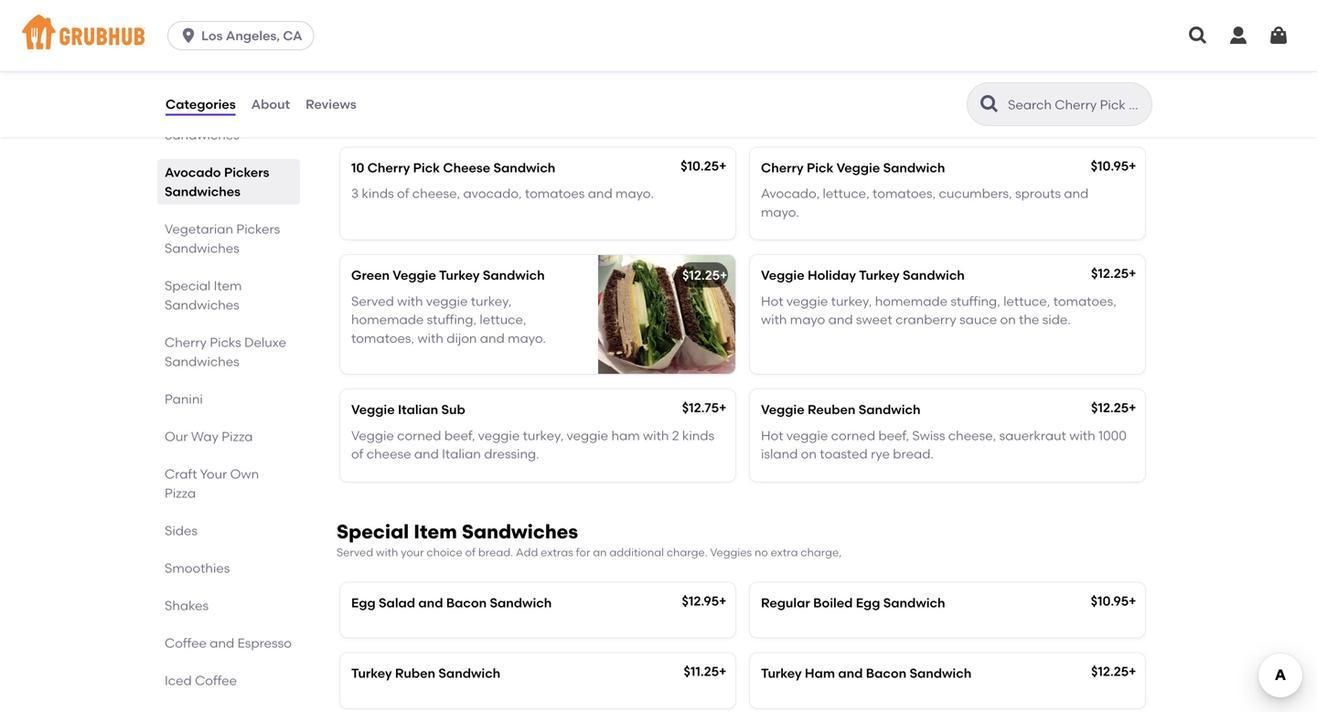 Task type: locate. For each thing, give the bounding box(es) containing it.
0 vertical spatial item
[[214, 278, 242, 294]]

lettuce, inside the served with veggie turkey, homemade stuffing, lettuce, tomatoes, with dijon and mayo.
[[480, 312, 526, 328]]

1 vertical spatial bread.
[[478, 546, 513, 559]]

$12.25
[[1091, 266, 1129, 281], [682, 268, 720, 283], [1091, 400, 1129, 416], [1091, 664, 1129, 680]]

2 vertical spatial mayo.
[[508, 331, 546, 346]]

corned inside hot veggie corned beef, swiss cheese, sauerkraut with 1000 island on toasted rye bread.
[[831, 428, 875, 444]]

corned inside veggie corned beef, veggie turkey, veggie ham with 2 kinds of cheese and italian dressing.
[[397, 428, 441, 444]]

svg image
[[1187, 25, 1209, 47], [1227, 25, 1249, 47], [1268, 25, 1290, 47], [179, 27, 198, 45]]

1 avocado, from the top
[[761, 78, 820, 93]]

cherry right 10
[[367, 160, 410, 175]]

beef, up 'rye'
[[878, 428, 909, 444]]

1 vertical spatial stuffing,
[[427, 312, 477, 328]]

and right 'cheese'
[[414, 447, 439, 462]]

beef, inside hot veggie corned beef, swiss cheese, sauerkraut with 1000 island on toasted rye bread.
[[878, 428, 909, 444]]

1 vertical spatial cheese,
[[412, 186, 460, 201]]

veggie reuben sandwich
[[761, 402, 921, 418]]

sandwiches inside vegetarian pickers sandwiches
[[165, 241, 239, 256]]

item up choice
[[414, 520, 457, 544]]

and left espresso
[[210, 636, 234, 651]]

side.
[[1042, 312, 1071, 328]]

veggie up mayo
[[786, 294, 828, 309]]

corned up toasted
[[831, 428, 875, 444]]

special up "your"
[[337, 520, 409, 544]]

1 vertical spatial $10.95
[[1091, 594, 1129, 609]]

bread.
[[893, 447, 934, 462], [478, 546, 513, 559]]

sandwiches down picks at the top
[[165, 354, 239, 370]]

lettuce, inside avocado, lettuce, tomatoes, cucumbers, sprouts and mayo.
[[823, 186, 870, 201]]

kinds right 2
[[682, 428, 714, 444]]

turkey, up dijon
[[471, 294, 512, 309]]

2 hot from the top
[[761, 428, 783, 444]]

hot inside hot veggie turkey, homemade stuffing, lettuce, tomatoes, with mayo and sweet cranberry sauce on the side.
[[761, 294, 783, 309]]

1 vertical spatial of
[[351, 447, 363, 462]]

sandwiches inside 'special item sandwiches served with your choice of bread. add extras for an additional charge. veggies no extra charge,'
[[462, 520, 578, 544]]

2 vertical spatial lettuce,
[[480, 312, 526, 328]]

item for special item sandwiches
[[214, 278, 242, 294]]

avocado, cheese, tomatoes, spring mix with a zesty pesto sauce. button
[[750, 40, 1145, 132]]

0 vertical spatial stuffing,
[[951, 294, 1000, 309]]

sandwiches inside avocado pickers sandwiches
[[165, 184, 241, 199]]

veggie for italian
[[351, 402, 395, 418]]

0 horizontal spatial homemade
[[351, 312, 424, 328]]

egg right the boiled
[[856, 595, 880, 611]]

0 vertical spatial served
[[351, 294, 394, 309]]

item down vegetarian pickers sandwiches
[[214, 278, 242, 294]]

1 vertical spatial hot
[[761, 428, 783, 444]]

0 horizontal spatial on
[[801, 447, 817, 462]]

0 vertical spatial lettuce,
[[823, 186, 870, 201]]

1 vertical spatial $10.95 +
[[1091, 594, 1136, 609]]

2 horizontal spatial cheese,
[[948, 428, 996, 444]]

1 horizontal spatial mayo.
[[616, 186, 654, 201]]

mayo. down cherry pick veggie sandwich at the right top of the page
[[761, 204, 799, 220]]

2 $10.95 from the top
[[1091, 594, 1129, 609]]

special item sandwiches
[[165, 278, 242, 313]]

0 horizontal spatial cherry
[[165, 335, 207, 350]]

0 horizontal spatial turkey,
[[471, 294, 512, 309]]

lettuce, up 'the'
[[1003, 294, 1050, 309]]

1 hot from the top
[[761, 294, 783, 309]]

sandwiches inside the cherry picks deluxe sandwiches
[[165, 354, 239, 370]]

own
[[230, 466, 259, 482]]

special inside the special item sandwiches
[[165, 278, 211, 294]]

served with veggie turkey, homemade stuffing, lettuce, tomatoes, with dijon and mayo.
[[351, 294, 546, 346]]

with left a
[[1006, 78, 1032, 93]]

with left "your"
[[376, 546, 398, 559]]

1 horizontal spatial bread.
[[893, 447, 934, 462]]

way
[[191, 429, 219, 445]]

cherry down sauce.
[[761, 160, 804, 175]]

tomatoes, left spring
[[874, 78, 937, 93]]

10 cherry pick cheese sandwich
[[351, 160, 555, 175]]

bread. inside 'special item sandwiches served with your choice of bread. add extras for an additional charge. veggies no extra charge,'
[[478, 546, 513, 559]]

pickers inside vegetarian pickers sandwiches
[[236, 221, 280, 237]]

with left 2
[[643, 428, 669, 444]]

turkey, up dressing.
[[523, 428, 564, 444]]

los angeles, ca
[[201, 28, 302, 43]]

cherry inside the cherry picks deluxe sandwiches
[[165, 335, 207, 350]]

0 vertical spatial bread.
[[893, 447, 934, 462]]

bacon down choice
[[446, 595, 487, 611]]

0 vertical spatial bacon
[[446, 595, 487, 611]]

0 horizontal spatial lettuce,
[[480, 312, 526, 328]]

veggie inside hot veggie corned beef, swiss cheese, sauerkraut with 1000 island on toasted rye bread.
[[786, 428, 828, 444]]

0 horizontal spatial bread.
[[478, 546, 513, 559]]

0 vertical spatial mayo.
[[616, 186, 654, 201]]

sandwiches for chicken pickers sandwiches
[[165, 127, 239, 143]]

served down green
[[351, 294, 394, 309]]

hot inside hot veggie corned beef, swiss cheese, sauerkraut with 1000 island on toasted rye bread.
[[761, 428, 783, 444]]

italian down sub
[[442, 447, 481, 462]]

1 horizontal spatial cheese,
[[823, 78, 871, 93]]

mayo.
[[616, 186, 654, 201], [761, 204, 799, 220], [508, 331, 546, 346]]

homemade down green
[[351, 312, 424, 328]]

$10.95 +
[[1091, 158, 1136, 174], [1091, 594, 1136, 609]]

and right 'salad'
[[418, 595, 443, 611]]

2 egg from the left
[[856, 595, 880, 611]]

bacon right ham
[[866, 666, 906, 682]]

our
[[165, 429, 188, 445]]

iced
[[165, 673, 192, 689]]

veggie italian sub
[[351, 402, 465, 418]]

1 horizontal spatial corned
[[831, 428, 875, 444]]

turkey left ham
[[761, 666, 802, 682]]

0 vertical spatial homemade
[[875, 294, 948, 309]]

0 horizontal spatial kinds
[[362, 186, 394, 201]]

0 vertical spatial hot
[[761, 294, 783, 309]]

and right tomatoes
[[588, 186, 613, 201]]

with inside hot veggie turkey, homemade stuffing, lettuce, tomatoes, with mayo and sweet cranberry sauce on the side.
[[761, 312, 787, 328]]

item
[[214, 278, 242, 294], [414, 520, 457, 544]]

2 pick from the left
[[807, 160, 834, 175]]

1 horizontal spatial bacon
[[866, 666, 906, 682]]

pizza down 'craft'
[[165, 486, 196, 501]]

chicken pickers sandwiches
[[165, 108, 262, 143]]

special down vegetarian
[[165, 278, 211, 294]]

1 horizontal spatial pick
[[807, 160, 834, 175]]

of left 'cheese'
[[351, 447, 363, 462]]

0 horizontal spatial special
[[165, 278, 211, 294]]

sandwiches inside the special item sandwiches
[[165, 297, 239, 313]]

0 horizontal spatial of
[[351, 447, 363, 462]]

0 horizontal spatial item
[[214, 278, 242, 294]]

island
[[761, 447, 798, 462]]

pesto
[[1081, 78, 1116, 93]]

cheese, right swiss
[[948, 428, 996, 444]]

turkey up the served with veggie turkey, homemade stuffing, lettuce, tomatoes, with dijon and mayo.
[[439, 268, 480, 283]]

1 horizontal spatial egg
[[856, 595, 880, 611]]

avocado, down cherry pick veggie sandwich at the right top of the page
[[761, 186, 820, 201]]

$12.25 +
[[1091, 266, 1136, 281], [682, 268, 728, 283], [1091, 400, 1136, 416], [1091, 664, 1136, 680]]

mayo. right tomatoes
[[616, 186, 654, 201]]

1 horizontal spatial stuffing,
[[951, 294, 1000, 309]]

$12.75
[[682, 400, 719, 416]]

sauerkraut
[[999, 428, 1066, 444]]

item inside 'special item sandwiches served with your choice of bread. add extras for an additional charge. veggies no extra charge,'
[[414, 520, 457, 544]]

veggie down green veggie turkey sandwich
[[426, 294, 468, 309]]

0 vertical spatial $10.95 +
[[1091, 158, 1136, 174]]

0 horizontal spatial bacon
[[446, 595, 487, 611]]

1 vertical spatial kinds
[[682, 428, 714, 444]]

sandwiches inside chicken pickers sandwiches
[[165, 127, 239, 143]]

pizza right way
[[222, 429, 253, 445]]

tomatoes, down green
[[351, 331, 414, 346]]

1 horizontal spatial turkey,
[[523, 428, 564, 444]]

lettuce, inside hot veggie turkey, homemade stuffing, lettuce, tomatoes, with mayo and sweet cranberry sauce on the side.
[[1003, 294, 1050, 309]]

with down green veggie turkey sandwich
[[397, 294, 423, 309]]

0 vertical spatial $10.95
[[1091, 158, 1129, 174]]

cheese, down the 10 cherry pick cheese sandwich
[[412, 186, 460, 201]]

mayo. inside avocado, lettuce, tomatoes, cucumbers, sprouts and mayo.
[[761, 204, 799, 220]]

turkey, down veggie holiday turkey sandwich
[[831, 294, 872, 309]]

cheese, inside hot veggie corned beef, swiss cheese, sauerkraut with 1000 island on toasted rye bread.
[[948, 428, 996, 444]]

coffee down shakes
[[165, 636, 207, 651]]

egg
[[351, 595, 376, 611], [856, 595, 880, 611]]

cherry left picks at the top
[[165, 335, 207, 350]]

1 horizontal spatial beef,
[[878, 428, 909, 444]]

sandwiches for special item sandwiches served with your choice of bread. add extras for an additional charge. veggies no extra charge,
[[462, 520, 578, 544]]

0 vertical spatial italian
[[398, 402, 438, 418]]

2 $10.95 + from the top
[[1091, 594, 1136, 609]]

1 horizontal spatial pizza
[[222, 429, 253, 445]]

reviews button
[[305, 71, 357, 137]]

sandwiches up picks at the top
[[165, 297, 239, 313]]

1 horizontal spatial cherry
[[367, 160, 410, 175]]

1 egg from the left
[[351, 595, 376, 611]]

2 horizontal spatial of
[[465, 546, 476, 559]]

veggie inside veggie corned beef, veggie turkey, veggie ham with 2 kinds of cheese and italian dressing.
[[351, 428, 394, 444]]

hot for hot veggie corned beef, swiss cheese, sauerkraut with 1000 island on toasted rye bread.
[[761, 428, 783, 444]]

1 beef, from the left
[[444, 428, 475, 444]]

0 horizontal spatial egg
[[351, 595, 376, 611]]

coffee right iced
[[195, 673, 237, 689]]

1 horizontal spatial homemade
[[875, 294, 948, 309]]

2 horizontal spatial cherry
[[761, 160, 804, 175]]

green veggie turkey sandwich image
[[598, 255, 735, 374]]

2
[[672, 428, 679, 444]]

served left "your"
[[337, 546, 373, 559]]

kinds inside veggie corned beef, veggie turkey, veggie ham with 2 kinds of cheese and italian dressing.
[[682, 428, 714, 444]]

$10.95
[[1091, 158, 1129, 174], [1091, 594, 1129, 609]]

0 horizontal spatial corned
[[397, 428, 441, 444]]

coffee
[[165, 636, 207, 651], [195, 673, 237, 689]]

1 vertical spatial on
[[801, 447, 817, 462]]

2 vertical spatial pickers
[[236, 221, 280, 237]]

bread. left the add
[[478, 546, 513, 559]]

cheese, up cherry pick veggie sandwich at the right top of the page
[[823, 78, 871, 93]]

kinds right 3
[[362, 186, 394, 201]]

2 beef, from the left
[[878, 428, 909, 444]]

1 vertical spatial served
[[337, 546, 373, 559]]

of right 3
[[397, 186, 409, 201]]

iced coffee
[[165, 673, 237, 689]]

homemade inside the served with veggie turkey, homemade stuffing, lettuce, tomatoes, with dijon and mayo.
[[351, 312, 424, 328]]

1 vertical spatial pizza
[[165, 486, 196, 501]]

egg left 'salad'
[[351, 595, 376, 611]]

and right sprouts
[[1064, 186, 1089, 201]]

and inside hot veggie turkey, homemade stuffing, lettuce, tomatoes, with mayo and sweet cranberry sauce on the side.
[[828, 312, 853, 328]]

$11.25
[[684, 664, 719, 680]]

1 horizontal spatial lettuce,
[[823, 186, 870, 201]]

the
[[1019, 312, 1039, 328]]

charge.
[[667, 546, 708, 559]]

with left '1000'
[[1069, 428, 1095, 444]]

1 horizontal spatial italian
[[442, 447, 481, 462]]

turkey
[[439, 268, 480, 283], [859, 268, 900, 283], [351, 666, 392, 682], [761, 666, 802, 682]]

ham
[[805, 666, 835, 682]]

choice
[[427, 546, 462, 559]]

with inside hot veggie corned beef, swiss cheese, sauerkraut with 1000 island on toasted rye bread.
[[1069, 428, 1095, 444]]

2 horizontal spatial turkey,
[[831, 294, 872, 309]]

1 horizontal spatial item
[[414, 520, 457, 544]]

1 horizontal spatial kinds
[[682, 428, 714, 444]]

0 vertical spatial special
[[165, 278, 211, 294]]

tomatoes,
[[874, 78, 937, 93], [873, 186, 936, 201], [1053, 294, 1117, 309], [351, 331, 414, 346]]

0 horizontal spatial cheese,
[[412, 186, 460, 201]]

salad
[[379, 595, 415, 611]]

of inside 'special item sandwiches served with your choice of bread. add extras for an additional charge. veggies no extra charge,'
[[465, 546, 476, 559]]

$12.75 +
[[682, 400, 727, 416]]

sandwich
[[493, 160, 555, 175], [883, 160, 945, 175], [483, 268, 545, 283], [903, 268, 965, 283], [859, 402, 921, 418], [490, 595, 552, 611], [883, 595, 945, 611], [438, 666, 500, 682], [910, 666, 972, 682]]

categories
[[166, 96, 236, 112]]

1 vertical spatial bacon
[[866, 666, 906, 682]]

0 horizontal spatial stuffing,
[[427, 312, 477, 328]]

avocado
[[165, 165, 221, 180]]

0 horizontal spatial mayo.
[[508, 331, 546, 346]]

bacon
[[446, 595, 487, 611], [866, 666, 906, 682]]

10
[[351, 160, 364, 175]]

bacon for salad
[[446, 595, 487, 611]]

pickers for chicken pickers sandwiches
[[219, 108, 262, 123]]

1 horizontal spatial of
[[397, 186, 409, 201]]

avocado,
[[761, 78, 820, 93], [761, 186, 820, 201]]

italian left sub
[[398, 402, 438, 418]]

1 vertical spatial special
[[337, 520, 409, 544]]

special
[[165, 278, 211, 294], [337, 520, 409, 544]]

0 horizontal spatial beef,
[[444, 428, 475, 444]]

1 horizontal spatial on
[[1000, 312, 1016, 328]]

tomatoes, down cherry pick veggie sandwich at the right top of the page
[[873, 186, 936, 201]]

1 vertical spatial item
[[414, 520, 457, 544]]

of
[[397, 186, 409, 201], [351, 447, 363, 462], [465, 546, 476, 559]]

2 vertical spatial of
[[465, 546, 476, 559]]

2 vertical spatial cheese,
[[948, 428, 996, 444]]

corned
[[397, 428, 441, 444], [831, 428, 875, 444]]

sandwiches down chicken
[[165, 127, 239, 143]]

1 corned from the left
[[397, 428, 441, 444]]

pick
[[413, 160, 440, 175], [807, 160, 834, 175]]

0 vertical spatial pickers
[[219, 108, 262, 123]]

homemade up cranberry
[[875, 294, 948, 309]]

pickers inside avocado pickers sandwiches
[[224, 165, 269, 180]]

1 vertical spatial lettuce,
[[1003, 294, 1050, 309]]

and inside the served with veggie turkey, homemade stuffing, lettuce, tomatoes, with dijon and mayo.
[[480, 331, 505, 346]]

special inside 'special item sandwiches served with your choice of bread. add extras for an additional charge. veggies no extra charge,'
[[337, 520, 409, 544]]

2 corned from the left
[[831, 428, 875, 444]]

and right mayo
[[828, 312, 853, 328]]

sandwiches down vegetarian
[[165, 241, 239, 256]]

avocado, up sauce.
[[761, 78, 820, 93]]

on left 'the'
[[1000, 312, 1016, 328]]

beef, down sub
[[444, 428, 475, 444]]

cherry for cherry pick veggie sandwich
[[761, 160, 804, 175]]

sandwiches down avocado
[[165, 184, 241, 199]]

served
[[351, 294, 394, 309], [337, 546, 373, 559]]

sandwiches up the add
[[462, 520, 578, 544]]

veggie
[[837, 160, 880, 175], [393, 268, 436, 283], [761, 268, 805, 283], [351, 402, 395, 418], [761, 402, 805, 418], [351, 428, 394, 444]]

corned down veggie italian sub
[[397, 428, 441, 444]]

lettuce,
[[823, 186, 870, 201], [1003, 294, 1050, 309], [480, 312, 526, 328]]

mix
[[981, 78, 1003, 93]]

1 vertical spatial avocado,
[[761, 186, 820, 201]]

avocado, inside avocado, cheese, tomatoes, spring mix with a zesty pesto sauce.
[[761, 78, 820, 93]]

turkey, inside veggie corned beef, veggie turkey, veggie ham with 2 kinds of cheese and italian dressing.
[[523, 428, 564, 444]]

sandwiches for avocado pickers sandwiches
[[165, 184, 241, 199]]

1 vertical spatial mayo.
[[761, 204, 799, 220]]

0 horizontal spatial pick
[[413, 160, 440, 175]]

with left mayo
[[761, 312, 787, 328]]

homemade
[[875, 294, 948, 309], [351, 312, 424, 328]]

0 vertical spatial avocado,
[[761, 78, 820, 93]]

2 horizontal spatial mayo.
[[761, 204, 799, 220]]

stuffing, up dijon
[[427, 312, 477, 328]]

2 horizontal spatial lettuce,
[[1003, 294, 1050, 309]]

avocado, inside avocado, lettuce, tomatoes, cucumbers, sprouts and mayo.
[[761, 186, 820, 201]]

bread. inside hot veggie corned beef, swiss cheese, sauerkraut with 1000 island on toasted rye bread.
[[893, 447, 934, 462]]

pickers inside chicken pickers sandwiches
[[219, 108, 262, 123]]

turkey,
[[471, 294, 512, 309], [831, 294, 872, 309], [523, 428, 564, 444]]

0 horizontal spatial pizza
[[165, 486, 196, 501]]

2 avocado, from the top
[[761, 186, 820, 201]]

special for special item sandwiches served with your choice of bread. add extras for an additional charge. veggies no extra charge,
[[337, 520, 409, 544]]

hot veggie turkey, homemade stuffing, lettuce, tomatoes, with mayo and sweet cranberry sauce on the side.
[[761, 294, 1117, 328]]

1 vertical spatial italian
[[442, 447, 481, 462]]

with
[[1006, 78, 1032, 93], [397, 294, 423, 309], [761, 312, 787, 328], [418, 331, 444, 346], [643, 428, 669, 444], [1069, 428, 1095, 444], [376, 546, 398, 559]]

regular boiled egg sandwich
[[761, 595, 945, 611]]

stuffing,
[[951, 294, 1000, 309], [427, 312, 477, 328]]

0 vertical spatial on
[[1000, 312, 1016, 328]]

$10.95 for $10.25 +
[[1091, 158, 1129, 174]]

+
[[719, 158, 727, 174], [1129, 158, 1136, 174], [1129, 266, 1136, 281], [720, 268, 728, 283], [719, 400, 727, 416], [1129, 400, 1136, 416], [719, 594, 727, 609], [1129, 594, 1136, 609], [719, 664, 727, 680], [1129, 664, 1136, 680]]

and right dijon
[[480, 331, 505, 346]]

lettuce, down green veggie turkey sandwich
[[480, 312, 526, 328]]

cherry picks deluxe sandwiches
[[165, 335, 286, 370]]

veggie up island
[[786, 428, 828, 444]]

0 vertical spatial cheese,
[[823, 78, 871, 93]]

0 horizontal spatial italian
[[398, 402, 438, 418]]

1 horizontal spatial special
[[337, 520, 409, 544]]

veggie for reuben
[[761, 402, 805, 418]]

shakes
[[165, 598, 209, 614]]

lettuce, down cherry pick veggie sandwich at the right top of the page
[[823, 186, 870, 201]]

1 $10.95 + from the top
[[1091, 158, 1136, 174]]

item inside the special item sandwiches
[[214, 278, 242, 294]]

stuffing, up sauce
[[951, 294, 1000, 309]]

1 vertical spatial pickers
[[224, 165, 269, 180]]

1 vertical spatial homemade
[[351, 312, 424, 328]]

on
[[1000, 312, 1016, 328], [801, 447, 817, 462]]

of right choice
[[465, 546, 476, 559]]

mayo. right dijon
[[508, 331, 546, 346]]

served inside the served with veggie turkey, homemade stuffing, lettuce, tomatoes, with dijon and mayo.
[[351, 294, 394, 309]]

and inside veggie corned beef, veggie turkey, veggie ham with 2 kinds of cheese and italian dressing.
[[414, 447, 439, 462]]

sprouts
[[1015, 186, 1061, 201]]

0 vertical spatial of
[[397, 186, 409, 201]]

tomatoes, up side.
[[1053, 294, 1117, 309]]

cherry pick veggie sandwich
[[761, 160, 945, 175]]

avocado, for avocado, cheese, tomatoes, spring mix with a zesty pesto sauce.
[[761, 78, 820, 93]]

on right island
[[801, 447, 817, 462]]

1 $10.95 from the top
[[1091, 158, 1129, 174]]

homemade inside hot veggie turkey, homemade stuffing, lettuce, tomatoes, with mayo and sweet cranberry sauce on the side.
[[875, 294, 948, 309]]

bread. down swiss
[[893, 447, 934, 462]]

mayo. inside the served with veggie turkey, homemade stuffing, lettuce, tomatoes, with dijon and mayo.
[[508, 331, 546, 346]]

special for special item sandwiches
[[165, 278, 211, 294]]



Task type: vqa. For each thing, say whether or not it's contained in the screenshot.
choice at left
yes



Task type: describe. For each thing, give the bounding box(es) containing it.
svg image inside "los angeles, ca" button
[[179, 27, 198, 45]]

dijon
[[447, 331, 477, 346]]

pickers for avocado pickers sandwiches
[[224, 165, 269, 180]]

sauce.
[[761, 96, 802, 112]]

los angeles, ca button
[[167, 21, 322, 50]]

charge,
[[801, 546, 842, 559]]

of inside veggie corned beef, veggie turkey, veggie ham with 2 kinds of cheese and italian dressing.
[[351, 447, 363, 462]]

sauce
[[959, 312, 997, 328]]

turkey ruben sandwich
[[351, 666, 500, 682]]

turkey ham and bacon sandwich
[[761, 666, 972, 682]]

an
[[593, 546, 607, 559]]

chicken
[[165, 108, 215, 123]]

cheese, inside avocado, cheese, tomatoes, spring mix with a zesty pesto sauce.
[[823, 78, 871, 93]]

$10.95 for $12.95 +
[[1091, 594, 1129, 609]]

main navigation navigation
[[0, 0, 1317, 71]]

categories button
[[165, 71, 237, 137]]

tomatoes, inside avocado, lettuce, tomatoes, cucumbers, sprouts and mayo.
[[873, 186, 936, 201]]

sub
[[441, 402, 465, 418]]

$10.95 + for $10.25 +
[[1091, 158, 1136, 174]]

turkey up sweet
[[859, 268, 900, 283]]

veggie corned beef, veggie turkey, veggie ham with 2 kinds of cheese and italian dressing.
[[351, 428, 714, 462]]

smoothies
[[165, 561, 230, 576]]

turkey left ruben
[[351, 666, 392, 682]]

beef, inside veggie corned beef, veggie turkey, veggie ham with 2 kinds of cheese and italian dressing.
[[444, 428, 475, 444]]

angeles,
[[226, 28, 280, 43]]

stuffing, inside the served with veggie turkey, homemade stuffing, lettuce, tomatoes, with dijon and mayo.
[[427, 312, 477, 328]]

veggie for corned
[[351, 428, 394, 444]]

veggie for holiday
[[761, 268, 805, 283]]

boiled
[[813, 595, 853, 611]]

tomatoes, inside the served with veggie turkey, homemade stuffing, lettuce, tomatoes, with dijon and mayo.
[[351, 331, 414, 346]]

1 vertical spatial coffee
[[195, 673, 237, 689]]

$12.95 +
[[682, 594, 727, 609]]

tomatoes, inside hot veggie turkey, homemade stuffing, lettuce, tomatoes, with mayo and sweet cranberry sauce on the side.
[[1053, 294, 1117, 309]]

sides
[[165, 523, 198, 539]]

0 vertical spatial kinds
[[362, 186, 394, 201]]

with left dijon
[[418, 331, 444, 346]]

espresso
[[237, 636, 292, 651]]

0 vertical spatial pizza
[[222, 429, 253, 445]]

item for special item sandwiches served with your choice of bread. add extras for an additional charge. veggies no extra charge,
[[414, 520, 457, 544]]

turkey, inside hot veggie turkey, homemade stuffing, lettuce, tomatoes, with mayo and sweet cranberry sauce on the side.
[[831, 294, 872, 309]]

your
[[200, 466, 227, 482]]

$10.25 +
[[681, 158, 727, 174]]

spring
[[940, 78, 978, 93]]

on inside hot veggie turkey, homemade stuffing, lettuce, tomatoes, with mayo and sweet cranberry sauce on the side.
[[1000, 312, 1016, 328]]

0 vertical spatial coffee
[[165, 636, 207, 651]]

coffee and espresso
[[165, 636, 292, 651]]

avocado,
[[463, 186, 522, 201]]

about
[[251, 96, 290, 112]]

$12.95
[[682, 594, 719, 609]]

veggie inside hot veggie turkey, homemade stuffing, lettuce, tomatoes, with mayo and sweet cranberry sauce on the side.
[[786, 294, 828, 309]]

with inside 'special item sandwiches served with your choice of bread. add extras for an additional charge. veggies no extra charge,'
[[376, 546, 398, 559]]

search icon image
[[979, 93, 1001, 115]]

served inside 'special item sandwiches served with your choice of bread. add extras for an additional charge. veggies no extra charge,'
[[337, 546, 373, 559]]

toasted
[[820, 447, 868, 462]]

no
[[755, 546, 768, 559]]

extras
[[541, 546, 573, 559]]

ham
[[611, 428, 640, 444]]

pickers for vegetarian pickers sandwiches
[[236, 221, 280, 237]]

ca
[[283, 28, 302, 43]]

additional
[[609, 546, 664, 559]]

veggie inside the served with veggie turkey, homemade stuffing, lettuce, tomatoes, with dijon and mayo.
[[426, 294, 468, 309]]

ruben
[[395, 666, 435, 682]]

cherry for cherry picks deluxe sandwiches
[[165, 335, 207, 350]]

1 pick from the left
[[413, 160, 440, 175]]

veggies
[[710, 546, 752, 559]]

with inside veggie corned beef, veggie turkey, veggie ham with 2 kinds of cheese and italian dressing.
[[643, 428, 669, 444]]

add
[[516, 546, 538, 559]]

los
[[201, 28, 223, 43]]

$10.95 + for $12.95 +
[[1091, 594, 1136, 609]]

rye
[[871, 447, 890, 462]]

swiss
[[912, 428, 945, 444]]

reuben
[[808, 402, 856, 418]]

1000
[[1098, 428, 1127, 444]]

egg salad and bacon sandwich
[[351, 595, 552, 611]]

avocado pickers sandwiches
[[165, 165, 269, 199]]

a
[[1036, 78, 1044, 93]]

sandwiches for special item sandwiches
[[165, 297, 239, 313]]

hot for hot veggie turkey, homemade stuffing, lettuce, tomatoes, with mayo and sweet cranberry sauce on the side.
[[761, 294, 783, 309]]

3
[[351, 186, 359, 201]]

cucumbers,
[[939, 186, 1012, 201]]

and right ham
[[838, 666, 863, 682]]

cheese
[[443, 160, 490, 175]]

dressing.
[[484, 447, 539, 462]]

mayo
[[790, 312, 825, 328]]

our way pizza
[[165, 429, 253, 445]]

bacon for ham
[[866, 666, 906, 682]]

with inside avocado, cheese, tomatoes, spring mix with a zesty pesto sauce.
[[1006, 78, 1032, 93]]

veggie left ham
[[567, 428, 608, 444]]

turkey, inside the served with veggie turkey, homemade stuffing, lettuce, tomatoes, with dijon and mayo.
[[471, 294, 512, 309]]

avocado, lettuce, tomatoes, cucumbers, sprouts and mayo.
[[761, 186, 1089, 220]]

3 kinds of cheese, avocado, tomatoes and mayo.
[[351, 186, 654, 201]]

about button
[[250, 71, 291, 137]]

special item sandwiches served with your choice of bread. add extras for an additional charge. veggies no extra charge,
[[337, 520, 842, 559]]

and inside avocado, lettuce, tomatoes, cucumbers, sprouts and mayo.
[[1064, 186, 1089, 201]]

deluxe
[[244, 335, 286, 350]]

on inside hot veggie corned beef, swiss cheese, sauerkraut with 1000 island on toasted rye bread.
[[801, 447, 817, 462]]

picks
[[210, 335, 241, 350]]

sandwiches for vegetarian pickers sandwiches
[[165, 241, 239, 256]]

holiday
[[808, 268, 856, 283]]

italian inside veggie corned beef, veggie turkey, veggie ham with 2 kinds of cheese and italian dressing.
[[442, 447, 481, 462]]

cheese
[[367, 447, 411, 462]]

green
[[351, 268, 390, 283]]

avocado, for avocado, lettuce, tomatoes, cucumbers, sprouts and mayo.
[[761, 186, 820, 201]]

craft
[[165, 466, 197, 482]]

craft your own pizza
[[165, 466, 259, 501]]

reviews
[[306, 96, 356, 112]]

green veggie turkey sandwich
[[351, 268, 545, 283]]

Search Cherry Pick Cafe search field
[[1006, 96, 1146, 113]]

veggie up dressing.
[[478, 428, 520, 444]]

zesty
[[1047, 78, 1078, 93]]

stuffing, inside hot veggie turkey, homemade stuffing, lettuce, tomatoes, with mayo and sweet cranberry sauce on the side.
[[951, 294, 1000, 309]]

tomatoes
[[525, 186, 585, 201]]

your
[[401, 546, 424, 559]]

hot veggie corned beef, swiss cheese, sauerkraut with 1000 island on toasted rye bread.
[[761, 428, 1127, 462]]

$11.25 +
[[684, 664, 727, 680]]

tomatoes, inside avocado, cheese, tomatoes, spring mix with a zesty pesto sauce.
[[874, 78, 937, 93]]

regular
[[761, 595, 810, 611]]

pizza inside craft your own pizza
[[165, 486, 196, 501]]

$10.25
[[681, 158, 719, 174]]

avocado, cheese, tomatoes, spring mix with a zesty pesto sauce.
[[761, 78, 1116, 112]]

vegetarian pickers sandwiches
[[165, 221, 280, 256]]

sweet
[[856, 312, 892, 328]]



